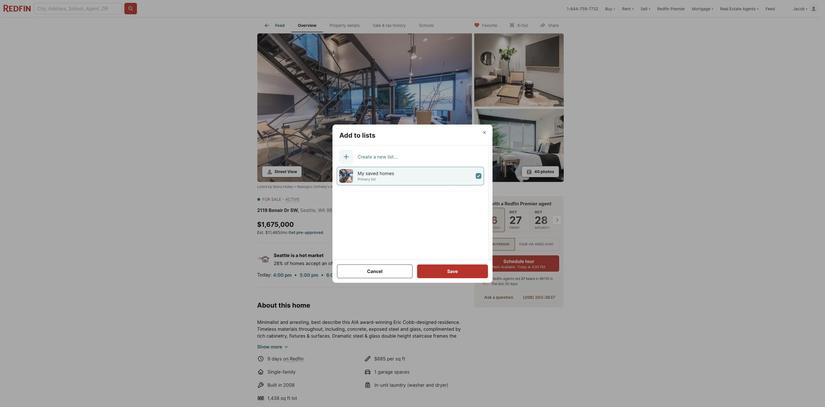 Task type: describe. For each thing, give the bounding box(es) containing it.
throughout,
[[299, 327, 324, 333]]

• inside the 7:00 pm • 8:00 pm
[[374, 272, 377, 278]]

dr
[[284, 208, 290, 213]]

the up the considered in the left of the page
[[362, 354, 369, 360]]

take
[[346, 341, 355, 346]]

0 vertical spatial with
[[490, 201, 500, 207]]

759-
[[580, 6, 589, 11]]

could
[[332, 361, 344, 367]]

the
[[366, 347, 374, 353]]

and left dryer)
[[426, 383, 434, 389]]

oct for 28
[[535, 210, 543, 215]]

• left 6:00
[[321, 272, 324, 278]]

at inside minimalist and arresting, best describe this aia award-winning eric cobb-designed residence. timeless materials throughout, including, concrete, exposed steel and glass, complimented by rich cabinetry, fixtures & surfaces. dramatic steel & glass double height staircase frames the show stopping view. multiple terraces to take advantage of the sunsets, olympic mountains and the magnificent views overlooking the salish sea. the rooftop terrace is truly sublime. additionally, this home lives on three levels plus the rooftop terrace along with a drive-in view garage. this space is finished and could be considered flex space. this is loft living at its best!
[[438, 361, 443, 367]]

the up three
[[333, 347, 340, 353]]

1 pm from the left
[[285, 273, 292, 279]]

0 vertical spatial steel
[[389, 327, 399, 333]]

1,438
[[268, 396, 280, 402]]

complimented
[[424, 327, 455, 333]]

three
[[325, 354, 337, 360]]

844-
[[571, 6, 580, 11]]

photos
[[541, 169, 555, 174]]

in right built on the left bottom of page
[[278, 383, 282, 389]]

moira
[[273, 185, 282, 189]]

(washer
[[408, 383, 425, 389]]

on inside minimalist and arresting, best describe this aia award-winning eric cobb-designed residence. timeless materials throughout, including, concrete, exposed steel and glass, complimented by rich cabinetry, fixtures & surfaces. dramatic steel & glass double height staircase frames the show stopping view. multiple terraces to take advantage of the sunsets, olympic mountains and the magnificent views overlooking the salish sea. the rooftop terrace is truly sublime. additionally, this home lives on three levels plus the rooftop terrace along with a drive-in view garage. this space is finished and could be considered flex space. this is loft living at its best!
[[319, 354, 324, 360]]

tour inside seattle is a hot market 28% of homes accept an offer within a week. tour it before it's gone!
[[372, 261, 382, 267]]

glass
[[369, 334, 380, 339]]

details
[[348, 23, 360, 28]]

2 vertical spatial this
[[285, 354, 293, 360]]

to inside dialog
[[354, 131, 361, 140]]

1 vertical spatial ft
[[287, 396, 291, 402]]

minimalist and arresting, best describe this aia award-winning eric cobb-designed residence. timeless materials throughout, including, concrete, exposed steel and glass, complimented by rich cabinetry, fixtures & surfaces. dramatic steel & glass double height staircase frames the show stopping view. multiple terraces to take advantage of the sunsets, olympic mountains and the magnificent views overlooking the salish sea. the rooftop terrace is truly sublime. additionally, this home lives on three levels plus the rooftop terrace along with a drive-in view garage. this space is finished and could be considered flex space. this is loft living at its best!
[[257, 320, 465, 367]]

timeless
[[257, 327, 277, 333]]

sw
[[291, 208, 298, 213]]

sea.
[[355, 347, 364, 353]]

City, Address, School, Agent, ZIP search field
[[34, 3, 122, 14]]

the inside in the last 30 days
[[492, 282, 498, 287]]

street
[[275, 169, 287, 174]]

friday
[[510, 226, 520, 230]]

$1,675,000 est. $11,465 /mo get pre-approved
[[257, 221, 324, 235]]

0 horizontal spatial days
[[272, 357, 282, 362]]

tour for tour in person
[[483, 243, 492, 247]]

0 horizontal spatial on
[[283, 357, 289, 362]]

premier inside button
[[671, 6, 686, 11]]

today
[[517, 265, 527, 270]]

is inside seattle is a hot market 28% of homes accept an offer within a week. tour it before it's gone!
[[291, 253, 295, 259]]

feed inside feed button
[[766, 6, 776, 11]]

int'l
[[331, 185, 337, 189]]

approved
[[305, 230, 324, 235]]

show
[[257, 341, 269, 346]]

$685 per sq ft
[[375, 357, 406, 362]]

active
[[286, 197, 300, 202]]

arresting,
[[290, 320, 310, 326]]

including,
[[325, 327, 346, 333]]

levels
[[338, 354, 350, 360]]

designed
[[417, 320, 437, 326]]

award-
[[360, 320, 376, 326]]

a inside minimalist and arresting, best describe this aia award-winning eric cobb-designed residence. timeless materials throughout, including, concrete, exposed steel and glass, complimented by rich cabinetry, fixtures & surfaces. dramatic steel & glass double height staircase frames the show stopping view. multiple terraces to take advantage of the sunsets, olympic mountains and the magnificent views overlooking the salish sea. the rooftop terrace is truly sublime. additionally, this home lives on three levels plus the rooftop terrace along with a drive-in view garage. this space is finished and could be considered flex space. this is loft living at its best!
[[428, 354, 430, 360]]

add to lists element
[[340, 125, 383, 140]]

chat
[[546, 243, 554, 247]]

3637
[[545, 295, 556, 300]]

magnificent
[[266, 347, 291, 353]]

more times
[[406, 273, 431, 279]]

property details tab
[[323, 19, 367, 32]]

the down show
[[257, 347, 264, 353]]

0 vertical spatial seattle
[[300, 208, 316, 213]]

and up materials on the bottom of the page
[[280, 320, 289, 326]]

1 vertical spatial this
[[342, 320, 350, 326]]

saturday
[[535, 226, 551, 230]]

2119 bonair dr sw , seattle , wa 98116
[[257, 208, 340, 213]]

0 vertical spatial rooftop
[[375, 347, 391, 353]]

2 , from the left
[[316, 208, 317, 213]]

unit
[[381, 383, 389, 389]]

a inside button
[[374, 154, 376, 160]]

5:00 pm button
[[300, 272, 319, 279]]

schedule tour next available: today at 4:00 pm
[[493, 259, 546, 270]]

sale
[[373, 23, 381, 28]]

1 vertical spatial terrace
[[387, 354, 403, 360]]

available:
[[502, 265, 517, 270]]

and up "view"
[[457, 341, 465, 346]]

last
[[499, 282, 504, 287]]

in inside list box
[[493, 243, 496, 247]]

in the last 30 days
[[492, 277, 553, 287]]

0 vertical spatial sq
[[396, 357, 401, 362]]

0 horizontal spatial &
[[307, 334, 310, 339]]

1 horizontal spatial ft
[[402, 357, 406, 362]]

and up height
[[401, 327, 409, 333]]

0 horizontal spatial 98116
[[327, 208, 340, 213]]

overview tab
[[292, 19, 323, 32]]

create a new list...
[[358, 154, 398, 160]]

2 pm from the left
[[312, 273, 319, 279]]

My saved homes checkbox
[[476, 173, 482, 179]]

pm
[[541, 265, 546, 270]]

be
[[345, 361, 351, 367]]

9 days on redfin
[[268, 357, 304, 362]]

tour via video chat
[[519, 243, 554, 247]]

tab list containing feed
[[257, 17, 445, 32]]

flex
[[378, 361, 385, 367]]

materials
[[278, 327, 298, 333]]

1,438 sq ft lot
[[268, 396, 297, 402]]

(206) 203-3637
[[523, 295, 556, 300]]

0 vertical spatial home
[[292, 302, 311, 310]]

redfin inside redfin premier button
[[658, 6, 670, 11]]

cobb-
[[403, 320, 417, 326]]

ask
[[485, 295, 492, 300]]

4 pm from the left
[[364, 273, 371, 279]]

favorite
[[483, 23, 498, 28]]

my saved homes list box
[[337, 167, 484, 186]]

is up along
[[409, 347, 413, 353]]

next image
[[553, 216, 562, 225]]

$685
[[375, 357, 386, 362]]

listed
[[257, 185, 267, 189]]

7:00 pm button
[[353, 272, 372, 279]]

new
[[378, 154, 387, 160]]

street view
[[275, 169, 297, 174]]

& inside tab
[[382, 23, 385, 28]]

sale & tax history tab
[[367, 19, 413, 32]]

1 , from the left
[[298, 208, 299, 213]]

days inside in the last 30 days
[[511, 282, 518, 287]]

0 vertical spatial this
[[279, 302, 291, 310]]

-
[[283, 197, 285, 202]]

cancel
[[367, 269, 383, 275]]

listed by moira holley • realogics sotheby's int'l rlty.
[[257, 185, 345, 189]]

exposed
[[369, 327, 388, 333]]

in-
[[375, 383, 381, 389]]

at inside schedule tour next available: today at 4:00 pm
[[528, 265, 531, 270]]

video
[[535, 243, 545, 247]]

of inside seattle is a hot market 28% of homes accept an offer within a week. tour it before it's gone!
[[285, 261, 289, 267]]

(206)
[[523, 295, 535, 300]]

person
[[497, 243, 510, 247]]

save
[[448, 269, 458, 275]]

minimalist
[[257, 320, 279, 326]]

1
[[375, 370, 377, 375]]

0 horizontal spatial premier
[[521, 201, 538, 207]]

active link
[[286, 197, 300, 202]]

single-family
[[268, 370, 296, 375]]

cancel button
[[337, 265, 413, 279]]

to inside minimalist and arresting, best describe this aia award-winning eric cobb-designed residence. timeless materials throughout, including, concrete, exposed steel and glass, complimented by rich cabinetry, fixtures & surfaces. dramatic steel & glass double height staircase frames the show stopping view. multiple terraces to take advantage of the sunsets, olympic mountains and the magnificent views overlooking the salish sea. the rooftop terrace is truly sublime. additionally, this home lives on three levels plus the rooftop terrace along with a drive-in view garage. this space is finished and could be considered flex space. this is loft living at its best!
[[340, 341, 345, 346]]



Task type: locate. For each thing, give the bounding box(es) containing it.
1 vertical spatial with
[[417, 354, 427, 360]]

28%
[[274, 261, 283, 267]]

within
[[340, 261, 353, 267]]

seattle inside seattle is a hot market 28% of homes accept an offer within a week. tour it before it's gone!
[[274, 253, 290, 259]]

in up its
[[445, 354, 448, 360]]

0 horizontal spatial ft
[[287, 396, 291, 402]]

1 horizontal spatial of
[[381, 341, 385, 346]]

before
[[387, 261, 402, 267]]

0 horizontal spatial with
[[417, 354, 427, 360]]

by inside minimalist and arresting, best describe this aia award-winning eric cobb-designed residence. timeless materials throughout, including, concrete, exposed steel and glass, complimented by rich cabinetry, fixtures & surfaces. dramatic steel & glass double height staircase frames the show stopping view. multiple terraces to take advantage of the sunsets, olympic mountains and the magnificent views overlooking the salish sea. the rooftop terrace is truly sublime. additionally, this home lives on three levels plus the rooftop terrace along with a drive-in view garage. this space is finished and could be considered flex space. this is loft living at its best!
[[456, 327, 461, 333]]

rooftop
[[375, 347, 391, 353], [370, 354, 386, 360]]

seattle left wa
[[300, 208, 316, 213]]

my
[[358, 171, 365, 176]]

0 horizontal spatial ,
[[298, 208, 299, 213]]

finished
[[305, 361, 322, 367]]

&
[[382, 23, 385, 28], [307, 334, 310, 339], [365, 334, 368, 339]]

0 vertical spatial ft
[[402, 357, 406, 362]]

steel down eric
[[389, 327, 399, 333]]

3 pm from the left
[[338, 273, 345, 279]]

days
[[511, 282, 518, 287], [272, 357, 282, 362]]

gone!
[[410, 261, 422, 267]]

40
[[535, 169, 540, 174]]

on
[[319, 354, 324, 360], [283, 357, 289, 362]]

pm right 7:00
[[364, 273, 371, 279]]

1 vertical spatial seattle
[[274, 253, 290, 259]]

feed button
[[763, 0, 790, 17]]

out
[[522, 23, 528, 28]]

feed link
[[264, 22, 285, 29]]

height
[[398, 334, 411, 339]]

with inside minimalist and arresting, best describe this aia award-winning eric cobb-designed residence. timeless materials throughout, including, concrete, exposed steel and glass, complimented by rich cabinetry, fixtures & surfaces. dramatic steel & glass double height staircase frames the show stopping view. multiple terraces to take advantage of the sunsets, olympic mountains and the magnificent views overlooking the salish sea. the rooftop terrace is truly sublime. additionally, this home lives on three levels plus the rooftop terrace along with a drive-in view garage. this space is finished and could be considered flex space. this is loft living at its best!
[[417, 354, 427, 360]]

& left tax
[[382, 23, 385, 28]]

oct inside oct 28 saturday
[[535, 210, 543, 215]]

0 vertical spatial 98116
[[327, 208, 340, 213]]

0 vertical spatial feed
[[766, 6, 776, 11]]

27
[[510, 214, 522, 227]]

oct up thursday
[[485, 210, 492, 215]]

living
[[426, 361, 437, 367]]

1 horizontal spatial sq
[[396, 357, 401, 362]]

1 horizontal spatial days
[[511, 282, 518, 287]]

1 vertical spatial 98116
[[540, 277, 550, 281]]

with up 'oct 26 thursday'
[[490, 201, 500, 207]]

by left moira
[[268, 185, 272, 189]]

by down residence.
[[456, 327, 461, 333]]

0 vertical spatial of
[[285, 261, 289, 267]]

0 vertical spatial 4:00
[[532, 265, 540, 270]]

oct inside 'oct 26 thursday'
[[485, 210, 492, 215]]

0 horizontal spatial feed
[[275, 23, 285, 28]]

homes inside my saved homes primary list
[[380, 171, 395, 176]]

is left loft at the right of the page
[[413, 361, 416, 367]]

2 horizontal spatial &
[[382, 23, 385, 28]]

hot
[[300, 253, 307, 259]]

thursday
[[485, 226, 501, 230]]

an
[[322, 261, 327, 267]]

6:00
[[327, 273, 337, 279]]

4:00 inside today: 4:00 pm • 5:00 pm • 6:00 pm
[[273, 273, 284, 279]]

double
[[382, 334, 397, 339]]

property details
[[330, 23, 360, 28]]

via
[[529, 243, 534, 247]]

ask a question link
[[485, 295, 514, 300]]

sotheby's
[[314, 185, 330, 189]]

its
[[444, 361, 449, 367]]

0 horizontal spatial sq
[[281, 396, 286, 402]]

1 horizontal spatial ,
[[316, 208, 317, 213]]

more
[[406, 273, 418, 279]]

0 horizontal spatial homes
[[290, 261, 305, 267]]

tour
[[526, 259, 535, 265]]

0 vertical spatial days
[[511, 282, 518, 287]]

home up arresting,
[[292, 302, 311, 310]]

oct inside oct 27 friday
[[510, 210, 517, 215]]

0 vertical spatial homes
[[380, 171, 395, 176]]

1 vertical spatial homes
[[290, 261, 305, 267]]

1 vertical spatial 4:00
[[273, 273, 284, 279]]

at left its
[[438, 361, 443, 367]]

1 this from the left
[[275, 361, 284, 367]]

residence.
[[438, 320, 461, 326]]

5 pm from the left
[[391, 273, 398, 279]]

1 horizontal spatial 4:00
[[532, 265, 540, 270]]

redfin premier
[[658, 6, 686, 11]]

a
[[374, 154, 376, 160], [501, 201, 504, 207], [296, 253, 299, 259], [355, 261, 357, 267], [493, 295, 495, 300], [428, 354, 430, 360]]

in inside in the last 30 days
[[551, 277, 553, 281]]

x-out
[[518, 23, 528, 28]]

garage
[[378, 370, 393, 375]]

terrace down sunsets,
[[392, 347, 408, 353]]

1 horizontal spatial to
[[354, 131, 361, 140]]

stopping
[[270, 341, 289, 346]]

1 vertical spatial feed
[[275, 23, 285, 28]]

this down along
[[402, 361, 411, 367]]

1 vertical spatial days
[[272, 357, 282, 362]]

in-unit laundry (washer and dryer)
[[375, 383, 449, 389]]

1 horizontal spatial on
[[319, 354, 324, 360]]

sq right per at the bottom of page
[[396, 357, 401, 362]]

1 horizontal spatial &
[[365, 334, 368, 339]]

1 horizontal spatial by
[[456, 327, 461, 333]]

1 vertical spatial steel
[[353, 334, 364, 339]]

None button
[[483, 208, 506, 233], [508, 208, 531, 232], [533, 208, 556, 232], [483, 208, 506, 233], [508, 208, 531, 232], [533, 208, 556, 232]]

schools tab
[[413, 19, 441, 32]]

1 oct from the left
[[485, 210, 492, 215]]

1 vertical spatial rooftop
[[370, 354, 386, 360]]

street view button
[[262, 166, 302, 178]]

1 horizontal spatial seattle
[[300, 208, 316, 213]]

1 horizontal spatial with
[[490, 201, 500, 207]]

tour left it
[[372, 261, 382, 267]]

x-out button
[[505, 19, 533, 31]]

homes inside seattle is a hot market 28% of homes accept an offer within a week. tour it before it's gone!
[[290, 261, 305, 267]]

•
[[294, 185, 296, 189], [295, 272, 297, 278], [321, 272, 324, 278], [374, 272, 377, 278]]

home
[[292, 302, 311, 310], [294, 354, 306, 360]]

0 vertical spatial at
[[528, 265, 531, 270]]

ft right space.
[[402, 357, 406, 362]]

tour
[[479, 201, 489, 207], [483, 243, 492, 247], [519, 243, 528, 247], [372, 261, 382, 267]]

of inside minimalist and arresting, best describe this aia award-winning eric cobb-designed residence. timeless materials throughout, including, concrete, exposed steel and glass, complimented by rich cabinetry, fixtures & surfaces. dramatic steel & glass double height staircase frames the show stopping view. multiple terraces to take advantage of the sunsets, olympic mountains and the magnificent views overlooking the salish sea. the rooftop terrace is truly sublime. additionally, this home lives on three levels plus the rooftop terrace along with a drive-in view garage. this space is finished and could be considered flex space. this is loft living at its best!
[[381, 341, 385, 346]]

with up loft at the right of the page
[[417, 354, 427, 360]]

0 horizontal spatial oct
[[485, 210, 492, 215]]

ft left lot
[[287, 396, 291, 402]]

times
[[419, 273, 431, 279]]

1 vertical spatial sq
[[281, 396, 286, 402]]

0 horizontal spatial 4:00
[[273, 273, 284, 279]]

to down "dramatic"
[[340, 341, 345, 346]]

1 horizontal spatial feed
[[766, 6, 776, 11]]

on down magnificent
[[283, 357, 289, 362]]

0 horizontal spatial this
[[275, 361, 284, 367]]

bonair
[[269, 208, 283, 213]]

lists
[[362, 131, 376, 140]]

tour left via
[[519, 243, 528, 247]]

40 photos
[[535, 169, 555, 174]]

oct down the agent
[[535, 210, 543, 215]]

this left the aia
[[342, 320, 350, 326]]

2 oct from the left
[[510, 210, 517, 215]]

• right holley
[[294, 185, 296, 189]]

& up multiple
[[307, 334, 310, 339]]

& up advantage
[[365, 334, 368, 339]]

x-
[[518, 23, 522, 28]]

single-
[[268, 370, 283, 375]]

days down led
[[511, 282, 518, 287]]

1 horizontal spatial homes
[[380, 171, 395, 176]]

tour for tour via video chat
[[519, 243, 528, 247]]

• left 8:00
[[374, 272, 377, 278]]

family
[[283, 370, 296, 375]]

(206) 203-3637 link
[[523, 295, 556, 300]]

list box containing tour in person
[[479, 238, 560, 251]]

0 vertical spatial terrace
[[392, 347, 408, 353]]

1-844-759-7732 link
[[567, 6, 599, 11]]

on down overlooking
[[319, 354, 324, 360]]

seattle
[[300, 208, 316, 213], [274, 253, 290, 259]]

1 horizontal spatial 98116
[[540, 277, 550, 281]]

seattle up "28%"
[[274, 253, 290, 259]]

in inside minimalist and arresting, best describe this aia award-winning eric cobb-designed residence. timeless materials throughout, including, concrete, exposed steel and glass, complimented by rich cabinetry, fixtures & surfaces. dramatic steel & glass double height staircase frames the show stopping view. multiple terraces to take advantage of the sunsets, olympic mountains and the magnificent views overlooking the salish sea. the rooftop terrace is truly sublime. additionally, this home lives on three levels plus the rooftop terrace along with a drive-in view garage. this space is finished and could be considered flex space. this is loft living at its best!
[[445, 354, 448, 360]]

1 vertical spatial at
[[438, 361, 443, 367]]

tour in person
[[483, 243, 510, 247]]

advantage
[[356, 341, 379, 346]]

question
[[496, 295, 514, 300]]

1 horizontal spatial steel
[[389, 327, 399, 333]]

built
[[268, 383, 277, 389]]

list box
[[479, 238, 560, 251]]

at down tour on the bottom of page
[[528, 265, 531, 270]]

saved
[[366, 171, 379, 176]]

3 oct from the left
[[535, 210, 543, 215]]

,
[[298, 208, 299, 213], [316, 208, 317, 213]]

truly
[[414, 347, 424, 353]]

the down double
[[386, 341, 393, 346]]

1 horizontal spatial premier
[[671, 6, 686, 11]]

0 horizontal spatial at
[[438, 361, 443, 367]]

pm right 8:00
[[391, 273, 398, 279]]

1 horizontal spatial oct
[[510, 210, 517, 215]]

pm left "5:00"
[[285, 273, 292, 279]]

next
[[493, 265, 501, 270]]

tour up "26"
[[479, 201, 489, 207]]

lot
[[292, 396, 297, 402]]

fixtures
[[290, 334, 306, 339]]

, left wa
[[316, 208, 317, 213]]

2 this from the left
[[402, 361, 411, 367]]

1 vertical spatial to
[[340, 341, 345, 346]]

1 horizontal spatial at
[[528, 265, 531, 270]]

0 horizontal spatial seattle
[[274, 253, 290, 259]]

0 vertical spatial premier
[[671, 6, 686, 11]]

tour left person
[[483, 243, 492, 247]]

redfin agents led 37 tours in 98116
[[492, 277, 550, 281]]

additionally,
[[257, 354, 284, 360]]

1 vertical spatial by
[[456, 327, 461, 333]]

submit search image
[[128, 6, 134, 11]]

home down views
[[294, 354, 306, 360]]

rooftop up flex
[[370, 354, 386, 360]]

it's
[[403, 261, 409, 267]]

today: 4:00 pm • 5:00 pm • 6:00 pm
[[257, 272, 345, 279]]

dramatic
[[333, 334, 352, 339]]

along
[[404, 354, 416, 360]]

30
[[505, 282, 510, 287]]

add to lists dialog
[[333, 125, 493, 283]]

to
[[354, 131, 361, 140], [340, 341, 345, 346]]

1 horizontal spatial this
[[402, 361, 411, 367]]

0 horizontal spatial by
[[268, 185, 272, 189]]

, right dr
[[298, 208, 299, 213]]

sublime.
[[425, 347, 443, 353]]

2119 bonair dr sw, seattle, wa 98116 image
[[257, 33, 472, 182], [475, 33, 564, 107], [475, 109, 564, 182]]

feed inside "feed" link
[[275, 23, 285, 28]]

1 vertical spatial home
[[294, 354, 306, 360]]

4:00 left the pm
[[532, 265, 540, 270]]

terrace up space.
[[387, 354, 403, 360]]

this up space at left bottom
[[285, 354, 293, 360]]

to right add
[[354, 131, 361, 140]]

is right space at left bottom
[[300, 361, 303, 367]]

0 horizontal spatial of
[[285, 261, 289, 267]]

realogics
[[297, 185, 313, 189]]

of down double
[[381, 341, 385, 346]]

sq right 1,438
[[281, 396, 286, 402]]

steel down concrete,
[[353, 334, 364, 339]]

photo of 2119 bonair dr sw, seattle, wa 98116 image
[[340, 169, 353, 183]]

tour for tour with a redfin premier agent
[[479, 201, 489, 207]]

days right 9
[[272, 357, 282, 362]]

and down three
[[323, 361, 331, 367]]

pm
[[285, 273, 292, 279], [312, 273, 319, 279], [338, 273, 345, 279], [364, 273, 371, 279], [391, 273, 398, 279]]

2 horizontal spatial oct
[[535, 210, 543, 215]]

• left "5:00"
[[295, 272, 297, 278]]

98116 down the pm
[[540, 277, 550, 281]]

1-
[[567, 6, 571, 11]]

in left person
[[493, 243, 496, 247]]

home inside minimalist and arresting, best describe this aia award-winning eric cobb-designed residence. timeless materials throughout, including, concrete, exposed steel and glass, complimented by rich cabinetry, fixtures & surfaces. dramatic steel & glass double height staircase frames the show stopping view. multiple terraces to take advantage of the sunsets, olympic mountains and the magnificent views overlooking the salish sea. the rooftop terrace is truly sublime. additionally, this home lives on three levels plus the rooftop terrace along with a drive-in view garage. this space is finished and could be considered flex space. this is loft living at its best!
[[294, 354, 306, 360]]

this up single-family
[[275, 361, 284, 367]]

0 vertical spatial to
[[354, 131, 361, 140]]

oct
[[485, 210, 492, 215], [510, 210, 517, 215], [535, 210, 543, 215]]

the up "mountains"
[[450, 334, 457, 339]]

view
[[288, 169, 297, 174]]

oct for 26
[[485, 210, 492, 215]]

homes right 'saved'
[[380, 171, 395, 176]]

0 horizontal spatial steel
[[353, 334, 364, 339]]

of right "28%"
[[285, 261, 289, 267]]

1 vertical spatial premier
[[521, 201, 538, 207]]

0 horizontal spatial to
[[340, 341, 345, 346]]

view
[[450, 354, 460, 360]]

the left last
[[492, 282, 498, 287]]

for
[[263, 197, 271, 202]]

$1,675,000
[[257, 221, 294, 229]]

1-844-759-7732
[[567, 6, 599, 11]]

my saved homes primary list
[[358, 171, 395, 182]]

oct down tour with a redfin premier agent
[[510, 210, 517, 215]]

in right tours
[[536, 277, 539, 281]]

in up 3637
[[551, 277, 553, 281]]

glass,
[[410, 327, 423, 333]]

this
[[275, 361, 284, 367], [402, 361, 411, 367]]

4:00 down "28%"
[[273, 273, 284, 279]]

homes down "hot"
[[290, 261, 305, 267]]

is left "hot"
[[291, 253, 295, 259]]

pm right 6:00
[[338, 273, 345, 279]]

oct 26 thursday
[[485, 210, 501, 230]]

spaces
[[395, 370, 410, 375]]

tour with a redfin premier agent
[[479, 201, 552, 207]]

4:00 inside schedule tour next available: today at 4:00 pm
[[532, 265, 540, 270]]

tab list
[[257, 17, 445, 32]]

pm right "5:00"
[[312, 273, 319, 279]]

1 vertical spatial of
[[381, 341, 385, 346]]

rooftop up $685
[[375, 347, 391, 353]]

98116 right wa
[[327, 208, 340, 213]]

oct 28 saturday
[[535, 210, 551, 230]]

schedule
[[504, 259, 525, 265]]

0 vertical spatial by
[[268, 185, 272, 189]]

2119
[[257, 208, 268, 213]]

oct for 27
[[510, 210, 517, 215]]

40 photos button
[[522, 166, 560, 178]]

this right about
[[279, 302, 291, 310]]



Task type: vqa. For each thing, say whether or not it's contained in the screenshot.
$1,898,000
no



